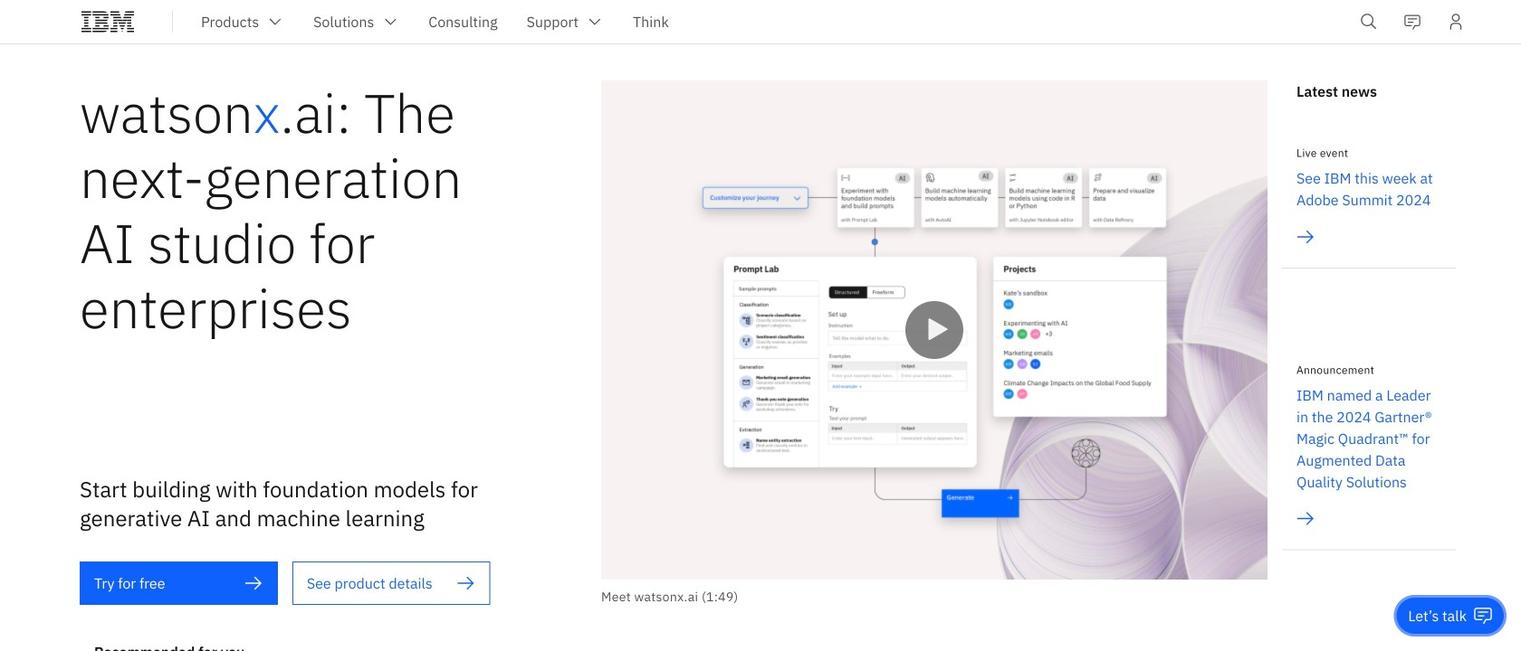 Task type: describe. For each thing, give the bounding box(es) containing it.
let's talk element
[[1408, 607, 1467, 627]]



